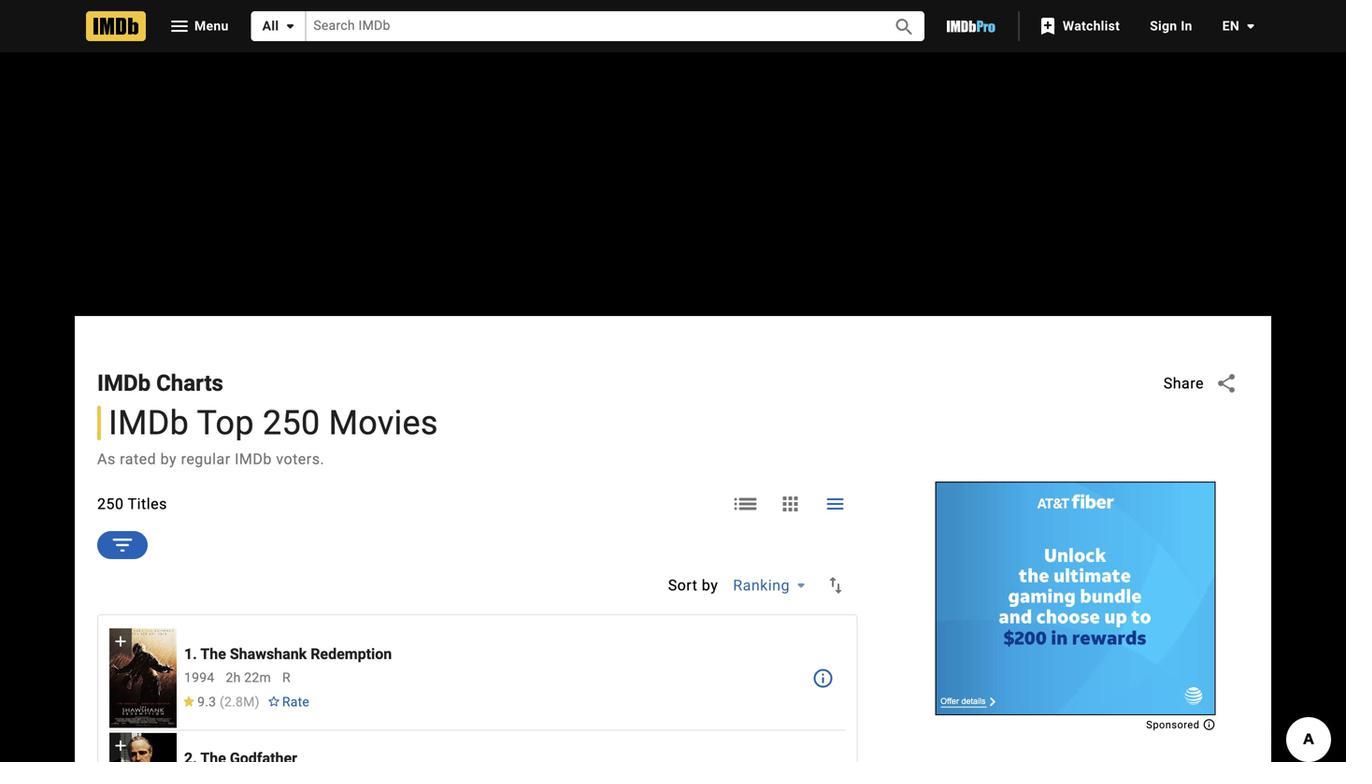 Task type: locate. For each thing, give the bounding box(es) containing it.
star border inline image
[[267, 696, 280, 707]]

1 horizontal spatial by
[[702, 576, 718, 594]]

ranking
[[733, 576, 790, 594]]

0 vertical spatial imdb
[[97, 370, 151, 397]]

0 vertical spatial group
[[109, 629, 177, 728]]

250 left "titles"
[[97, 495, 124, 513]]

1 vertical spatial add image
[[111, 737, 130, 755]]

arrow drop down image
[[279, 15, 301, 37]]

arrow drop down image left change sort by direction icon
[[790, 574, 813, 597]]

0 vertical spatial add image
[[111, 632, 130, 651]]

all button
[[251, 11, 306, 41]]

0 vertical spatial arrow drop down image
[[1240, 15, 1262, 37]]

250
[[263, 403, 320, 443], [97, 495, 124, 513]]

22m
[[244, 670, 271, 686]]

2 vertical spatial imdb
[[235, 450, 272, 468]]

1 add image from the top
[[111, 632, 130, 651]]

add image
[[111, 632, 130, 651], [111, 737, 130, 755]]

add image for "marlon brando in the godfather (1972)" image
[[111, 737, 130, 755]]

0 vertical spatial 250
[[263, 403, 320, 443]]

arrow drop down image inside en button
[[1240, 15, 1262, 37]]

menu image
[[168, 15, 191, 37]]

star inline image
[[182, 696, 195, 707]]

)
[[255, 694, 260, 710]]

imdb up rated
[[108, 403, 189, 443]]

None field
[[306, 12, 872, 41]]

by right rated
[[161, 450, 177, 468]]

0 horizontal spatial arrow drop down image
[[790, 574, 813, 597]]

r
[[282, 670, 291, 686]]

1. the shawshank redemption
[[184, 645, 392, 663]]

voters.
[[276, 450, 325, 468]]

imdb rating: 9.3 element
[[182, 694, 260, 710]]

1 vertical spatial imdb
[[108, 403, 189, 443]]

share on social media image
[[1216, 372, 1238, 395]]

sign in button
[[1135, 9, 1208, 43]]

home image
[[86, 11, 146, 41]]

rated
[[120, 450, 156, 468]]

in
[[1181, 18, 1193, 34]]

250 up voters. at left bottom
[[263, 403, 320, 443]]

1 vertical spatial arrow drop down image
[[790, 574, 813, 597]]

by right sort
[[702, 576, 718, 594]]

watchlist image
[[1037, 15, 1059, 37]]

imdb for charts
[[97, 370, 151, 397]]

add image down the tim robbins in the shawshank redemption (1994) image
[[111, 737, 130, 755]]

regular
[[181, 450, 231, 468]]

en
[[1223, 18, 1240, 34]]

rate
[[282, 694, 310, 710]]

0 horizontal spatial 250
[[97, 495, 124, 513]]

arrow drop down image
[[1240, 15, 1262, 37], [790, 574, 813, 597]]

1994
[[184, 670, 215, 686]]

the
[[200, 645, 226, 663]]

0 vertical spatial by
[[161, 450, 177, 468]]

none field inside "all" search field
[[306, 12, 872, 41]]

0 horizontal spatial by
[[161, 450, 177, 468]]

(
[[220, 694, 224, 710]]

imdb left charts
[[97, 370, 151, 397]]

imdb
[[97, 370, 151, 397], [108, 403, 189, 443], [235, 450, 272, 468]]

group
[[109, 629, 177, 728], [109, 733, 177, 762]]

group down the tim robbins in the shawshank redemption (1994) image
[[109, 733, 177, 762]]

by
[[161, 450, 177, 468], [702, 576, 718, 594]]

1 horizontal spatial arrow drop down image
[[1240, 15, 1262, 37]]

top
[[197, 403, 254, 443]]

watchlist
[[1063, 18, 1120, 34]]

detailed view image
[[734, 493, 757, 515]]

2 add image from the top
[[111, 737, 130, 755]]

1 vertical spatial group
[[109, 733, 177, 762]]

arrow drop down image for en
[[1240, 15, 1262, 37]]

9.3 ( 2.8m )
[[197, 694, 260, 710]]

2h 22m
[[226, 670, 271, 686]]

imdb down "top"
[[235, 450, 272, 468]]

add image left 1.
[[111, 632, 130, 651]]

redemption
[[311, 645, 392, 663]]

group left star inline icon
[[109, 629, 177, 728]]

sign in
[[1150, 18, 1193, 34]]

charts
[[156, 370, 223, 397]]

arrow drop down image right in
[[1240, 15, 1262, 37]]

1 horizontal spatial 250
[[263, 403, 320, 443]]

arrow drop down image for ranking
[[790, 574, 813, 597]]



Task type: vqa. For each thing, say whether or not it's contained in the screenshot.
"Baggott"
no



Task type: describe. For each thing, give the bounding box(es) containing it.
selected:  compact view image
[[824, 493, 847, 515]]

titles
[[128, 495, 167, 513]]

add image for the tim robbins in the shawshank redemption (1994) image
[[111, 632, 130, 651]]

movies
[[329, 403, 438, 443]]

shawshank
[[230, 645, 307, 663]]

1 vertical spatial 250
[[97, 495, 124, 513]]

2 group from the top
[[109, 733, 177, 762]]

All search field
[[251, 11, 925, 41]]

tim robbins in the shawshank redemption (1994) image
[[109, 629, 177, 728]]

250 titles
[[97, 495, 167, 513]]

9.3
[[197, 694, 216, 710]]

sponsored
[[1147, 719, 1203, 731]]

menu
[[195, 18, 229, 33]]

filter image
[[109, 532, 136, 558]]

sponsored content section
[[936, 481, 1216, 731]]

2h
[[226, 670, 241, 686]]

grid view image
[[779, 493, 802, 515]]

Search IMDb text field
[[306, 12, 872, 41]]

rate button
[[260, 686, 317, 719]]

2.8m
[[224, 694, 255, 710]]

sort by
[[668, 576, 718, 594]]

1 vertical spatial by
[[702, 576, 718, 594]]

change sort by direction image
[[825, 574, 847, 597]]

submit search image
[[893, 16, 916, 38]]

250 inside the imdb top 250 movies as rated by regular imdb voters.
[[263, 403, 320, 443]]

all
[[262, 18, 279, 34]]

watchlist button
[[1028, 9, 1135, 43]]

imdb top 250 movies as rated by regular imdb voters.
[[97, 403, 438, 468]]

see more information about the shawshank redemption image
[[812, 667, 834, 690]]

1. the shawshank redemption link
[[184, 645, 392, 663]]

sort
[[668, 576, 698, 594]]

en button
[[1208, 9, 1262, 43]]

by inside the imdb top 250 movies as rated by regular imdb voters.
[[161, 450, 177, 468]]

1.
[[184, 645, 197, 663]]

as
[[97, 450, 116, 468]]

marlon brando in the godfather (1972) image
[[109, 733, 177, 762]]

menu button
[[153, 11, 244, 41]]

imdb charts
[[97, 370, 223, 397]]

imdb for top
[[108, 403, 189, 443]]

sign
[[1150, 18, 1178, 34]]

share
[[1164, 375, 1204, 392]]

1 group from the top
[[109, 629, 177, 728]]



